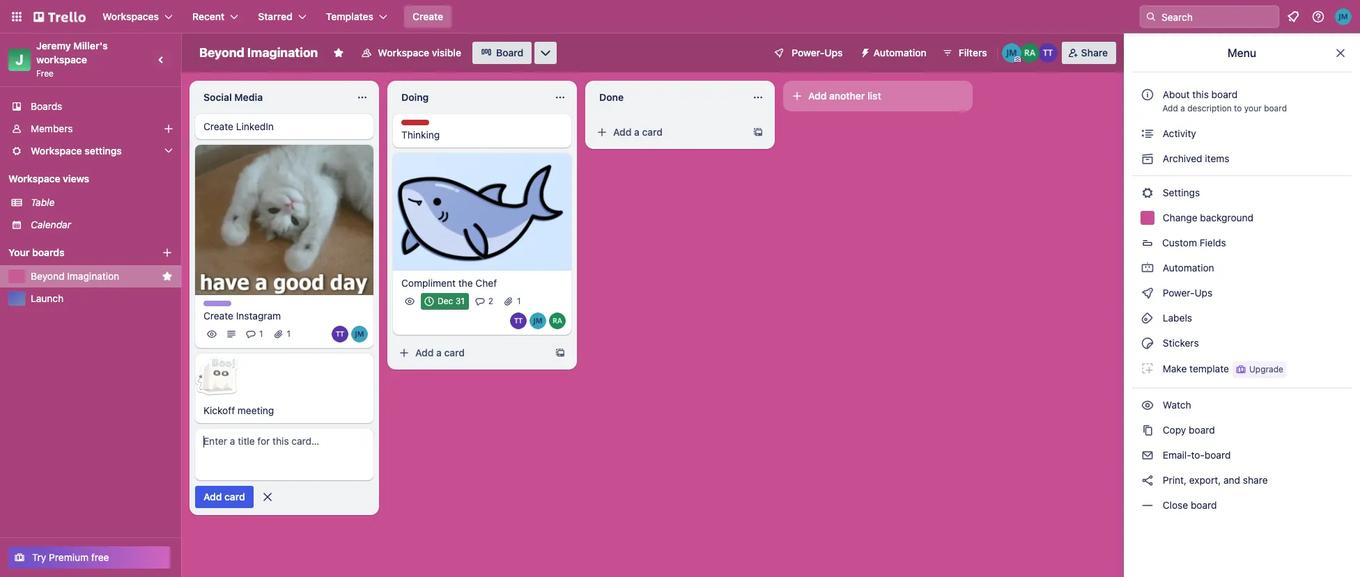 Task type: locate. For each thing, give the bounding box(es) containing it.
a down about
[[1181, 103, 1186, 114]]

1 vertical spatial jeremy miller (jeremymiller198) image
[[1002, 43, 1022, 63]]

beyond down recent dropdown button
[[199, 45, 244, 60]]

to
[[1235, 103, 1242, 114]]

create for create linkedin
[[204, 121, 233, 132]]

jeremy miller (jeremymiller198) image right open information menu icon
[[1336, 8, 1352, 25]]

automation
[[874, 47, 927, 59], [1161, 262, 1215, 274]]

1 vertical spatial add a card button
[[393, 342, 549, 364]]

change background link
[[1133, 207, 1352, 229]]

beyond imagination link
[[31, 270, 156, 284]]

0 vertical spatial ups
[[825, 47, 843, 59]]

templates button
[[318, 6, 396, 28]]

0 horizontal spatial 1
[[259, 329, 263, 340]]

sm image inside print, export, and share link
[[1141, 474, 1155, 488]]

create button
[[404, 6, 452, 28]]

board right your
[[1265, 103, 1287, 114]]

0 vertical spatial card
[[642, 126, 663, 138]]

0 horizontal spatial jeremy miller (jeremymiller198) image
[[1002, 43, 1022, 63]]

Doing text field
[[393, 86, 546, 109]]

pete ghost image
[[194, 354, 239, 399]]

beyond up launch
[[31, 270, 64, 282]]

power- inside button
[[792, 47, 825, 59]]

workspaces button
[[94, 6, 181, 28]]

add a card for done
[[613, 126, 663, 138]]

sm image for print, export, and share
[[1141, 474, 1155, 488]]

2 horizontal spatial card
[[642, 126, 663, 138]]

imagination inside 'beyond imagination' link
[[67, 270, 119, 282]]

0 vertical spatial imagination
[[247, 45, 318, 60]]

0 horizontal spatial jeremy miller (jeremymiller198) image
[[351, 327, 368, 343]]

custom fields
[[1163, 237, 1227, 249]]

beyond imagination down starred
[[199, 45, 318, 60]]

starred button
[[250, 6, 315, 28]]

about
[[1163, 89, 1190, 100]]

1 down 'create instagram' link
[[287, 329, 291, 340]]

board inside "link"
[[1189, 425, 1215, 436]]

instagram
[[236, 310, 281, 322]]

2 sm image from the top
[[1141, 286, 1155, 300]]

1 for 1
[[287, 329, 291, 340]]

sm image inside watch link
[[1141, 399, 1155, 413]]

sm image inside labels link
[[1141, 312, 1155, 326]]

and
[[1224, 475, 1241, 487]]

add left another
[[809, 90, 827, 102]]

workspace visible button
[[353, 42, 470, 64]]

sm image inside automation link
[[1141, 261, 1155, 275]]

0 horizontal spatial imagination
[[67, 270, 119, 282]]

add a card button
[[591, 121, 747, 144], [393, 342, 549, 364]]

media
[[234, 91, 263, 103]]

members link
[[0, 118, 181, 140]]

power-ups up labels
[[1161, 287, 1216, 299]]

0 notifications image
[[1285, 8, 1302, 25]]

0 horizontal spatial power-ups
[[792, 47, 843, 59]]

beyond imagination down the "your boards with 2 items" element
[[31, 270, 119, 282]]

card
[[642, 126, 663, 138], [444, 347, 465, 359], [225, 492, 245, 504]]

customize views image
[[539, 46, 553, 60]]

workspace inside dropdown button
[[31, 145, 82, 157]]

cancel image
[[260, 491, 274, 505]]

dec
[[438, 296, 453, 306]]

workspace visible
[[378, 47, 461, 59]]

1 vertical spatial power-ups
[[1161, 287, 1216, 299]]

add a card button for done
[[591, 121, 747, 144]]

1 vertical spatial imagination
[[67, 270, 119, 282]]

add for doing add a card button
[[415, 347, 434, 359]]

starred
[[258, 10, 293, 22]]

fields
[[1200, 237, 1227, 249]]

compliment
[[402, 277, 456, 289]]

sm image inside stickers link
[[1141, 337, 1155, 351]]

add card button
[[195, 487, 253, 509]]

list
[[868, 90, 882, 102]]

add inside about this board add a description to your board
[[1163, 103, 1179, 114]]

workspace inside button
[[378, 47, 429, 59]]

a down the dec 31 "checkbox"
[[436, 347, 442, 359]]

5 sm image from the top
[[1141, 399, 1155, 413]]

ups inside button
[[825, 47, 843, 59]]

2 horizontal spatial a
[[1181, 103, 1186, 114]]

1 horizontal spatial add a card button
[[591, 121, 747, 144]]

0 vertical spatial add a card button
[[591, 121, 747, 144]]

beyond imagination inside text field
[[199, 45, 318, 60]]

power-ups inside power-ups button
[[792, 47, 843, 59]]

launch link
[[31, 292, 173, 306]]

print, export, and share link
[[1133, 470, 1352, 492]]

this member is an admin of this board. image
[[1015, 56, 1021, 63]]

sm image inside power-ups link
[[1141, 286, 1155, 300]]

1 horizontal spatial a
[[634, 126, 640, 138]]

workspace for workspace settings
[[31, 145, 82, 157]]

add a card button down done text field
[[591, 121, 747, 144]]

1 horizontal spatial jeremy miller (jeremymiller198) image
[[530, 313, 546, 329]]

done
[[599, 91, 624, 103]]

ups up the 'add another list'
[[825, 47, 843, 59]]

0 vertical spatial power-ups
[[792, 47, 843, 59]]

add a card button down the 31
[[393, 342, 549, 364]]

2 vertical spatial create
[[204, 310, 233, 322]]

add down the dec 31 "checkbox"
[[415, 347, 434, 359]]

workspace left visible
[[378, 47, 429, 59]]

color: bold red, title: "thoughts" element
[[402, 120, 440, 130]]

jeremy miller (jeremymiller198) image
[[530, 313, 546, 329], [351, 327, 368, 343]]

0 vertical spatial a
[[1181, 103, 1186, 114]]

sm image inside the settings link
[[1141, 186, 1155, 200]]

add inside add another list button
[[809, 90, 827, 102]]

0 horizontal spatial add a card button
[[393, 342, 549, 364]]

social media
[[204, 91, 263, 103]]

create from template… image
[[555, 348, 566, 359]]

j
[[16, 52, 23, 68]]

add for add another list button
[[809, 90, 827, 102]]

premium
[[49, 552, 89, 564]]

sm image for copy board
[[1141, 424, 1155, 438]]

workspace
[[378, 47, 429, 59], [31, 145, 82, 157], [8, 173, 60, 185]]

ups down automation link
[[1195, 287, 1213, 299]]

1 horizontal spatial add a card
[[613, 126, 663, 138]]

j link
[[8, 49, 31, 71]]

1 horizontal spatial ups
[[1195, 287, 1213, 299]]

0 vertical spatial create
[[413, 10, 443, 22]]

items
[[1205, 153, 1230, 165]]

a down done text field
[[634, 126, 640, 138]]

create down social
[[204, 121, 233, 132]]

power-ups up the 'add another list'
[[792, 47, 843, 59]]

color: purple, title: none image
[[204, 301, 231, 307]]

add another list
[[809, 90, 882, 102]]

1 vertical spatial beyond
[[31, 270, 64, 282]]

sm image inside automation button
[[854, 42, 874, 61]]

8 sm image from the top
[[1141, 499, 1155, 513]]

create instagram
[[204, 310, 281, 322]]

automation down custom fields
[[1161, 262, 1215, 274]]

0 vertical spatial workspace
[[378, 47, 429, 59]]

31
[[456, 296, 465, 306]]

add a card down the dec 31 "checkbox"
[[415, 347, 465, 359]]

sm image
[[854, 42, 874, 61], [1141, 127, 1155, 141], [1141, 152, 1155, 166], [1141, 261, 1155, 275], [1141, 362, 1155, 376], [1141, 449, 1155, 463]]

1 horizontal spatial power-ups
[[1161, 287, 1216, 299]]

0 vertical spatial automation
[[874, 47, 927, 59]]

terry turtle (terryturtle) image left ruby anderson (rubyanderson7) image
[[510, 313, 527, 329]]

power-ups link
[[1133, 282, 1352, 305]]

1 vertical spatial card
[[444, 347, 465, 359]]

1 vertical spatial power-
[[1163, 287, 1195, 299]]

add a card down done
[[613, 126, 663, 138]]

sm image for email-to-board
[[1141, 449, 1155, 463]]

automation up add another list button
[[874, 47, 927, 59]]

0 horizontal spatial ups
[[825, 47, 843, 59]]

stickers
[[1161, 337, 1199, 349]]

jeremy miller (jeremymiller198) image left terry turtle (terryturtle) icon
[[1002, 43, 1022, 63]]

labels link
[[1133, 307, 1352, 330]]

power- up labels
[[1163, 287, 1195, 299]]

a for done
[[634, 126, 640, 138]]

thinking link
[[402, 128, 563, 142]]

0 horizontal spatial add a card
[[415, 347, 465, 359]]

0 horizontal spatial card
[[225, 492, 245, 504]]

imagination up launch link
[[67, 270, 119, 282]]

recent
[[192, 10, 225, 22]]

create linkedin
[[204, 121, 274, 132]]

settings
[[85, 145, 122, 157]]

jeremy miller's workspace free
[[36, 40, 110, 79]]

custom
[[1163, 237, 1198, 249]]

Board name text field
[[192, 42, 325, 64]]

add a card
[[613, 126, 663, 138], [415, 347, 465, 359]]

0 vertical spatial add a card
[[613, 126, 663, 138]]

1 horizontal spatial power-
[[1163, 287, 1195, 299]]

workspace settings button
[[0, 140, 181, 162]]

1 horizontal spatial terry turtle (terryturtle) image
[[510, 313, 527, 329]]

make
[[1163, 363, 1187, 375]]

add down done
[[613, 126, 632, 138]]

0 vertical spatial beyond
[[199, 45, 244, 60]]

2 horizontal spatial 1
[[517, 296, 521, 306]]

sm image inside copy board "link"
[[1141, 424, 1155, 438]]

sm image inside close board link
[[1141, 499, 1155, 513]]

workspaces
[[102, 10, 159, 22]]

1 horizontal spatial beyond
[[199, 45, 244, 60]]

0 vertical spatial power-
[[792, 47, 825, 59]]

Done text field
[[591, 86, 744, 109]]

card down done text field
[[642, 126, 663, 138]]

imagination
[[247, 45, 318, 60], [67, 270, 119, 282]]

1 vertical spatial create
[[204, 121, 233, 132]]

1 horizontal spatial card
[[444, 347, 465, 359]]

a inside about this board add a description to your board
[[1181, 103, 1186, 114]]

to-
[[1192, 450, 1205, 461]]

0 horizontal spatial power-
[[792, 47, 825, 59]]

0 vertical spatial beyond imagination
[[199, 45, 318, 60]]

0 horizontal spatial automation
[[874, 47, 927, 59]]

workspace down members
[[31, 145, 82, 157]]

1 horizontal spatial beyond imagination
[[199, 45, 318, 60]]

sm image for activity
[[1141, 127, 1155, 141]]

kickoff meeting
[[204, 405, 274, 417]]

3 sm image from the top
[[1141, 312, 1155, 326]]

try
[[32, 552, 46, 564]]

workspace up "table"
[[8, 173, 60, 185]]

imagination down starred dropdown button
[[247, 45, 318, 60]]

terry turtle (terryturtle) image down 'create instagram' link
[[332, 327, 349, 343]]

2 vertical spatial workspace
[[8, 173, 60, 185]]

beyond imagination
[[199, 45, 318, 60], [31, 270, 119, 282]]

Social Media text field
[[195, 86, 349, 109]]

0 horizontal spatial a
[[436, 347, 442, 359]]

1 vertical spatial a
[[634, 126, 640, 138]]

sm image for close board
[[1141, 499, 1155, 513]]

create up workspace visible
[[413, 10, 443, 22]]

1 sm image from the top
[[1141, 186, 1155, 200]]

sm image
[[1141, 186, 1155, 200], [1141, 286, 1155, 300], [1141, 312, 1155, 326], [1141, 337, 1155, 351], [1141, 399, 1155, 413], [1141, 424, 1155, 438], [1141, 474, 1155, 488], [1141, 499, 1155, 513]]

automation inside button
[[874, 47, 927, 59]]

1 down instagram
[[259, 329, 263, 340]]

terry turtle (terryturtle) image
[[510, 313, 527, 329], [332, 327, 349, 343]]

sm image inside archived items link
[[1141, 152, 1155, 166]]

terry turtle (terryturtle) image
[[1038, 43, 1058, 63]]

add
[[809, 90, 827, 102], [1163, 103, 1179, 114], [613, 126, 632, 138], [415, 347, 434, 359], [204, 492, 222, 504]]

primary element
[[0, 0, 1361, 33]]

create down color: purple, title: none image on the left bottom of page
[[204, 310, 233, 322]]

create inside button
[[413, 10, 443, 22]]

1 horizontal spatial 1
[[287, 329, 291, 340]]

1 vertical spatial beyond imagination
[[31, 270, 119, 282]]

1 horizontal spatial jeremy miller (jeremymiller198) image
[[1336, 8, 1352, 25]]

print,
[[1163, 475, 1187, 487]]

1 vertical spatial workspace
[[31, 145, 82, 157]]

activity
[[1161, 128, 1197, 139]]

power-ups
[[792, 47, 843, 59], [1161, 287, 1216, 299]]

1 horizontal spatial imagination
[[247, 45, 318, 60]]

card for done
[[642, 126, 663, 138]]

0 vertical spatial jeremy miller (jeremymiller198) image
[[1336, 8, 1352, 25]]

card left cancel image on the bottom of page
[[225, 492, 245, 504]]

table
[[31, 197, 55, 208]]

table link
[[31, 196, 173, 210]]

board up to
[[1212, 89, 1238, 100]]

free
[[91, 552, 109, 564]]

card down dec 31
[[444, 347, 465, 359]]

1 right 2
[[517, 296, 521, 306]]

Search field
[[1157, 6, 1279, 27]]

1 vertical spatial add a card
[[415, 347, 465, 359]]

sm image inside activity link
[[1141, 127, 1155, 141]]

0 horizontal spatial beyond
[[31, 270, 64, 282]]

1 vertical spatial automation
[[1161, 262, 1215, 274]]

open information menu image
[[1312, 10, 1326, 24]]

4 sm image from the top
[[1141, 337, 1155, 351]]

recent button
[[184, 6, 247, 28]]

power- up the 'add another list'
[[792, 47, 825, 59]]

jeremy miller (jeremymiller198) image
[[1336, 8, 1352, 25], [1002, 43, 1022, 63]]

a
[[1181, 103, 1186, 114], [634, 126, 640, 138], [436, 347, 442, 359]]

archived items link
[[1133, 148, 1352, 170]]

compliment the chef link
[[402, 277, 563, 290]]

board up the to-
[[1189, 425, 1215, 436]]

sm image for stickers
[[1141, 337, 1155, 351]]

menu
[[1228, 47, 1257, 59]]

add left cancel image on the bottom of page
[[204, 492, 222, 504]]

sm image inside email-to-board link
[[1141, 449, 1155, 463]]

6 sm image from the top
[[1141, 424, 1155, 438]]

add a card button for doing
[[393, 342, 549, 364]]

2 vertical spatial a
[[436, 347, 442, 359]]

7 sm image from the top
[[1141, 474, 1155, 488]]

filters button
[[938, 42, 992, 64]]

add down about
[[1163, 103, 1179, 114]]

ruby anderson (rubyanderson7) image
[[549, 313, 566, 329]]

copy board
[[1161, 425, 1215, 436]]

thoughts
[[402, 120, 440, 130]]

background
[[1201, 212, 1254, 224]]

sm image for power-ups
[[1141, 286, 1155, 300]]



Task type: describe. For each thing, give the bounding box(es) containing it.
make template
[[1161, 363, 1230, 375]]

change background
[[1161, 212, 1254, 224]]

thoughts thinking
[[402, 120, 440, 141]]

card for doing
[[444, 347, 465, 359]]

archived items
[[1161, 153, 1230, 165]]

ruby anderson (rubyanderson7) image
[[1020, 43, 1040, 63]]

1 for 2
[[517, 296, 521, 306]]

a for doing
[[436, 347, 442, 359]]

sm image for labels
[[1141, 312, 1155, 326]]

thinking
[[402, 129, 440, 141]]

imagination inside beyond imagination text field
[[247, 45, 318, 60]]

board link
[[473, 42, 532, 64]]

dec 31
[[438, 296, 465, 306]]

calendar link
[[31, 218, 173, 232]]

automation button
[[854, 42, 935, 64]]

jeremy miller's workspace link
[[36, 40, 110, 66]]

jeremy miller (jeremymiller198) image for terry turtle (terryturtle) image to the right
[[530, 313, 546, 329]]

export,
[[1190, 475, 1221, 487]]

email-to-board
[[1161, 450, 1231, 461]]

your
[[8, 247, 30, 259]]

close
[[1163, 500, 1189, 512]]

create for create
[[413, 10, 443, 22]]

doing
[[402, 91, 429, 103]]

template
[[1190, 363, 1230, 375]]

starred icon image
[[162, 271, 173, 282]]

star or unstar board image
[[333, 47, 345, 59]]

compliment the chef
[[402, 277, 497, 289]]

board down export,
[[1191, 500, 1217, 512]]

automation link
[[1133, 257, 1352, 280]]

sm image for make template
[[1141, 362, 1155, 376]]

workspace for workspace views
[[8, 173, 60, 185]]

create for create instagram
[[204, 310, 233, 322]]

jeremy
[[36, 40, 71, 52]]

board up the 'print, export, and share' at bottom right
[[1205, 450, 1231, 461]]

meeting
[[238, 405, 274, 417]]

labels
[[1161, 312, 1193, 324]]

description
[[1188, 103, 1232, 114]]

upgrade
[[1250, 365, 1284, 375]]

workspace navigation collapse icon image
[[152, 50, 171, 70]]

close board link
[[1133, 495, 1352, 517]]

your boards with 2 items element
[[8, 245, 141, 261]]

workspace views
[[8, 173, 89, 185]]

2
[[488, 296, 494, 306]]

sm image for automation
[[1141, 261, 1155, 275]]

add another list button
[[783, 81, 973, 112]]

members
[[31, 123, 73, 135]]

boards
[[32, 247, 65, 259]]

add a card for doing
[[415, 347, 465, 359]]

try premium free button
[[8, 547, 170, 569]]

another
[[830, 90, 865, 102]]

kickoff meeting link
[[204, 405, 365, 419]]

free
[[36, 68, 54, 79]]

custom fields button
[[1133, 232, 1352, 254]]

add board image
[[162, 247, 173, 259]]

watch
[[1161, 399, 1194, 411]]

sm image for settings
[[1141, 186, 1155, 200]]

linkedin
[[236, 121, 274, 132]]

workspace settings
[[31, 145, 122, 157]]

create from template… image
[[753, 127, 764, 138]]

about this board add a description to your board
[[1163, 89, 1287, 114]]

sm image for watch
[[1141, 399, 1155, 413]]

boards
[[31, 100, 62, 112]]

visible
[[432, 47, 461, 59]]

launch
[[31, 293, 64, 305]]

this
[[1193, 89, 1209, 100]]

Dec 31 checkbox
[[421, 293, 469, 310]]

add inside add card button
[[204, 492, 222, 504]]

beyond inside text field
[[199, 45, 244, 60]]

print, export, and share
[[1161, 475, 1268, 487]]

boards link
[[0, 95, 181, 118]]

1 vertical spatial ups
[[1195, 287, 1213, 299]]

chef
[[476, 277, 497, 289]]

copy board link
[[1133, 420, 1352, 442]]

social
[[204, 91, 232, 103]]

Enter a title for this card… text field
[[195, 430, 374, 481]]

archived
[[1163, 153, 1203, 165]]

your boards
[[8, 247, 65, 259]]

jeremy miller (jeremymiller198) image for left terry turtle (terryturtle) image
[[351, 327, 368, 343]]

templates
[[326, 10, 374, 22]]

workspace for workspace visible
[[378, 47, 429, 59]]

1 horizontal spatial automation
[[1161, 262, 1215, 274]]

power-ups button
[[764, 42, 851, 64]]

0 horizontal spatial beyond imagination
[[31, 270, 119, 282]]

kickoff
[[204, 405, 235, 417]]

change
[[1163, 212, 1198, 224]]

email-
[[1163, 450, 1192, 461]]

close board
[[1161, 500, 1217, 512]]

calendar
[[31, 219, 71, 231]]

2 vertical spatial card
[[225, 492, 245, 504]]

add for add a card button for done
[[613, 126, 632, 138]]

workspace
[[36, 54, 87, 66]]

share button
[[1062, 42, 1117, 64]]

power-ups inside power-ups link
[[1161, 287, 1216, 299]]

create linkedin link
[[204, 120, 365, 134]]

0 horizontal spatial terry turtle (terryturtle) image
[[332, 327, 349, 343]]

search image
[[1146, 11, 1157, 22]]

filters
[[959, 47, 988, 59]]

views
[[63, 173, 89, 185]]

board
[[496, 47, 524, 59]]

stickers link
[[1133, 332, 1352, 355]]

watch link
[[1133, 395, 1352, 417]]

sm image for archived items
[[1141, 152, 1155, 166]]

back to home image
[[33, 6, 86, 28]]



Task type: vqa. For each thing, say whether or not it's contained in the screenshot.
the bottom Beyond
yes



